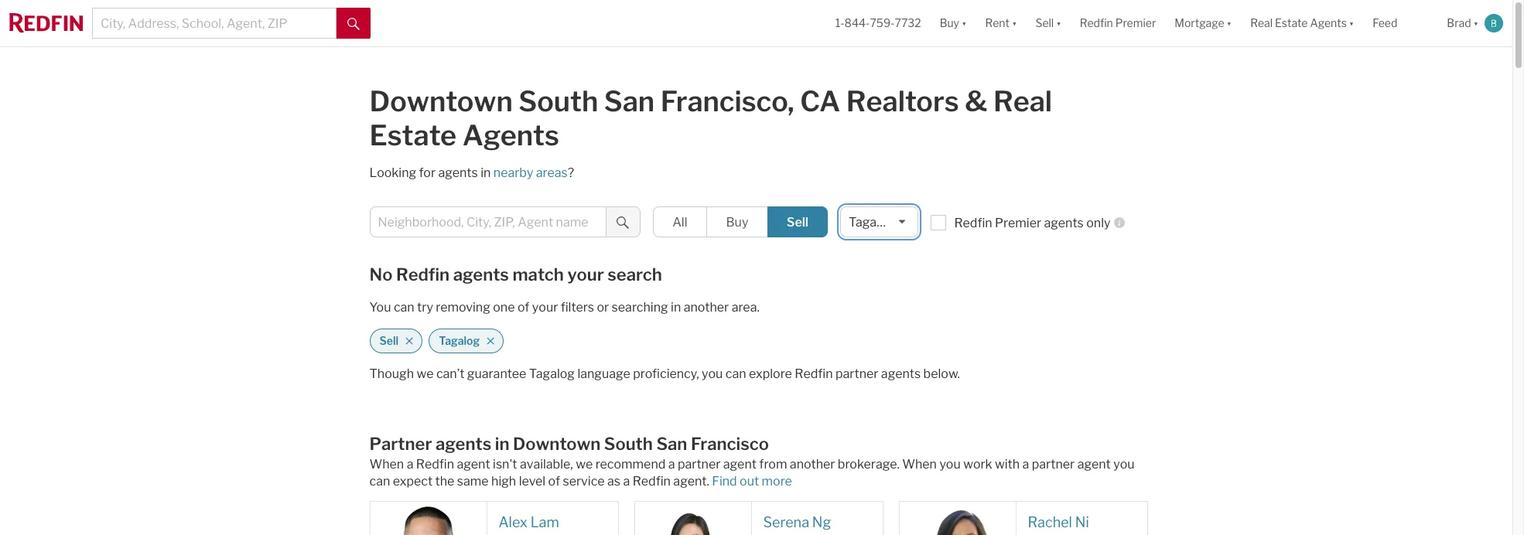 Task type: vqa. For each thing, say whether or not it's contained in the screenshot.
FOR RENT button
no



Task type: describe. For each thing, give the bounding box(es) containing it.
serena ng
[[763, 514, 831, 531]]

realtors
[[846, 84, 959, 118]]

1 horizontal spatial partner
[[836, 367, 878, 381]]

agents for redfin
[[453, 265, 509, 285]]

submit search image
[[617, 216, 629, 229]]

rent ▾ button
[[976, 0, 1026, 46]]

buy ▾ button
[[930, 0, 976, 46]]

a up expect
[[407, 457, 413, 472]]

1 vertical spatial san
[[656, 434, 687, 454]]

find
[[712, 474, 737, 489]]

same
[[457, 474, 489, 489]]

0 vertical spatial of
[[518, 300, 530, 315]]

search
[[608, 265, 662, 285]]

mortgage
[[1175, 17, 1224, 30]]

remove tagalog image
[[486, 337, 495, 346]]

san francisco real estate agent rachel ni image
[[899, 502, 1015, 535]]

brokerage.
[[838, 457, 900, 472]]

759-
[[870, 17, 895, 30]]

City, Address, School, Agent, ZIP search field
[[92, 8, 337, 39]]

serena
[[763, 514, 809, 531]]

agents up same on the left bottom
[[436, 434, 491, 454]]

2 horizontal spatial in
[[671, 300, 681, 315]]

recommend
[[595, 457, 666, 472]]

rachel
[[1028, 514, 1072, 531]]

expect
[[393, 474, 433, 489]]

with
[[995, 457, 1020, 472]]

1 agent from the left
[[457, 457, 490, 472]]

1-
[[835, 17, 845, 30]]

1 vertical spatial south
[[604, 434, 653, 454]]

remove sell image
[[405, 337, 414, 346]]

alex lam
[[499, 514, 559, 531]]

2 horizontal spatial partner
[[1032, 457, 1075, 472]]

buy ▾
[[940, 17, 967, 30]]

Neighborhood, City, ZIP, Agent name search field
[[369, 207, 606, 238]]

mortgage ▾ button
[[1175, 0, 1232, 46]]

ca
[[800, 84, 840, 118]]

mortgage ▾ button
[[1165, 0, 1241, 46]]

more
[[762, 474, 792, 489]]

2 when from the left
[[902, 457, 937, 472]]

nearby
[[493, 166, 533, 180]]

agent.
[[673, 474, 709, 489]]

below.
[[923, 367, 960, 381]]

&
[[965, 84, 988, 118]]

▾ for buy ▾
[[962, 17, 967, 30]]

downtown south san francisco, ca realtors & real estate agents
[[369, 84, 1052, 152]]

rachel ni link
[[1028, 514, 1135, 533]]

agents for for
[[438, 166, 478, 180]]

searching
[[612, 300, 668, 315]]

filters
[[561, 300, 594, 315]]

sell ▾ button
[[1026, 0, 1071, 46]]

agents inside downtown south san francisco, ca realtors & real estate agents
[[462, 118, 559, 152]]

of inside when a redfin agent isn't available, we recommend a partner agent from another brokerage. when you work with a partner agent you can expect the same high level of service as a redfin agent.
[[548, 474, 560, 489]]

high
[[491, 474, 516, 489]]

proficiency,
[[633, 367, 699, 381]]

you can try removing one of your filters or searching in another area.
[[369, 300, 760, 315]]

buy ▾ button
[[940, 0, 967, 46]]

1 horizontal spatial you
[[940, 457, 961, 472]]

no redfin agents match your search
[[369, 265, 662, 285]]

sell ▾
[[1036, 17, 1061, 30]]

feed button
[[1364, 0, 1438, 46]]

san inside downtown south san francisco, ca realtors & real estate agents
[[604, 84, 655, 118]]

out
[[740, 474, 759, 489]]

rachel ni
[[1028, 514, 1089, 531]]

agents inside real estate agents ▾ 'link'
[[1310, 17, 1347, 30]]

0 horizontal spatial tagalog
[[439, 335, 480, 348]]

rent
[[985, 17, 1010, 30]]

level
[[519, 474, 546, 489]]

premier for redfin premier
[[1115, 17, 1156, 30]]

san francisco real estate agent serena ng image
[[635, 502, 751, 535]]

brad ▾
[[1447, 17, 1479, 30]]

2 agent from the left
[[723, 457, 757, 472]]

can inside when a redfin agent isn't available, we recommend a partner agent from another brokerage. when you work with a partner agent you can expect the same high level of service as a redfin agent.
[[369, 474, 390, 489]]

the
[[435, 474, 454, 489]]

all
[[673, 215, 687, 230]]

redfin inside button
[[1080, 17, 1113, 30]]

buy for buy ▾
[[940, 17, 959, 30]]

as
[[607, 474, 621, 489]]

looking
[[369, 166, 416, 180]]

alex lam link
[[499, 514, 606, 533]]

brad
[[1447, 17, 1471, 30]]

no
[[369, 265, 393, 285]]

3 agent from the left
[[1077, 457, 1111, 472]]

real estate agents ▾ button
[[1241, 0, 1364, 46]]

from
[[759, 457, 787, 472]]

rent ▾
[[985, 17, 1017, 30]]

premier for redfin premier agents only
[[995, 216, 1041, 231]]

isn't
[[493, 457, 517, 472]]

real estate agents ▾ link
[[1250, 0, 1354, 46]]

real inside 'link'
[[1250, 17, 1273, 30]]



Task type: locate. For each thing, give the bounding box(es) containing it.
for
[[419, 166, 436, 180]]

your
[[567, 265, 604, 285], [532, 300, 558, 315]]

can
[[394, 300, 414, 315], [726, 367, 746, 381], [369, 474, 390, 489]]

1 vertical spatial in
[[671, 300, 681, 315]]

1 horizontal spatial can
[[394, 300, 414, 315]]

1 horizontal spatial in
[[495, 434, 509, 454]]

looking for agents in nearby areas ?
[[369, 166, 574, 180]]

downtown
[[369, 84, 513, 118], [513, 434, 601, 454]]

agents left below.
[[881, 367, 921, 381]]

1 horizontal spatial we
[[576, 457, 593, 472]]

estate inside downtown south san francisco, ca realtors & real estate agents
[[369, 118, 457, 152]]

0 vertical spatial south
[[519, 84, 598, 118]]

ni
[[1075, 514, 1089, 531]]

1 horizontal spatial sell
[[787, 215, 808, 230]]

a
[[407, 457, 413, 472], [668, 457, 675, 472], [1022, 457, 1029, 472], [623, 474, 630, 489]]

your left filters
[[532, 300, 558, 315]]

alex
[[499, 514, 528, 531]]

▾ right rent ▾
[[1056, 17, 1061, 30]]

1 horizontal spatial another
[[790, 457, 835, 472]]

0 horizontal spatial san
[[604, 84, 655, 118]]

buy
[[940, 17, 959, 30], [726, 215, 748, 230]]

you
[[369, 300, 391, 315]]

of right one
[[518, 300, 530, 315]]

1 horizontal spatial your
[[567, 265, 604, 285]]

tagalog left language
[[529, 367, 575, 381]]

your up filters
[[567, 265, 604, 285]]

2 horizontal spatial you
[[1113, 457, 1135, 472]]

Sell radio
[[767, 207, 828, 238]]

tagalog right sell option
[[849, 215, 895, 230]]

0 horizontal spatial buy
[[726, 215, 748, 230]]

2 vertical spatial can
[[369, 474, 390, 489]]

francisco,
[[660, 84, 794, 118]]

sell for sell option
[[787, 215, 808, 230]]

2 vertical spatial sell
[[379, 335, 399, 348]]

feed
[[1373, 17, 1398, 30]]

0 vertical spatial real
[[1250, 17, 1273, 30]]

downtown up "available,"
[[513, 434, 601, 454]]

can left try
[[394, 300, 414, 315]]

we inside when a redfin agent isn't available, we recommend a partner agent from another brokerage. when you work with a partner agent you can expect the same high level of service as a redfin agent.
[[576, 457, 593, 472]]

estate inside 'link'
[[1275, 17, 1308, 30]]

buy inside dropdown button
[[940, 17, 959, 30]]

submit search image
[[347, 18, 360, 30]]

0 horizontal spatial premier
[[995, 216, 1041, 231]]

▾ left feed
[[1349, 17, 1354, 30]]

south
[[519, 84, 598, 118], [604, 434, 653, 454]]

premier
[[1115, 17, 1156, 30], [995, 216, 1041, 231]]

option group containing all
[[653, 207, 828, 238]]

buy inside radio
[[726, 215, 748, 230]]

0 vertical spatial your
[[567, 265, 604, 285]]

you up rachel ni link on the bottom right of the page
[[1113, 457, 1135, 472]]

real right mortgage ▾
[[1250, 17, 1273, 30]]

1 horizontal spatial downtown
[[513, 434, 601, 454]]

real right &
[[993, 84, 1052, 118]]

agent up out
[[723, 457, 757, 472]]

redfin premier
[[1080, 17, 1156, 30]]

when a redfin agent isn't available, we recommend a partner agent from another brokerage. when you work with a partner agent you can expect the same high level of service as a redfin agent.
[[369, 457, 1135, 489]]

when
[[369, 457, 404, 472], [902, 457, 937, 472]]

▾ inside 'link'
[[1349, 17, 1354, 30]]

0 horizontal spatial real
[[993, 84, 1052, 118]]

downtown up for
[[369, 84, 513, 118]]

real estate agents ▾
[[1250, 17, 1354, 30]]

1 vertical spatial tagalog
[[439, 335, 480, 348]]

sell inside dropdown button
[[1036, 17, 1054, 30]]

1 horizontal spatial estate
[[1275, 17, 1308, 30]]

0 horizontal spatial we
[[417, 367, 434, 381]]

another left area.
[[684, 300, 729, 315]]

0 vertical spatial can
[[394, 300, 414, 315]]

Buy radio
[[706, 207, 768, 238]]

0 horizontal spatial downtown
[[369, 84, 513, 118]]

when right brokerage.
[[902, 457, 937, 472]]

0 vertical spatial another
[[684, 300, 729, 315]]

1 vertical spatial premier
[[995, 216, 1041, 231]]

2 horizontal spatial can
[[726, 367, 746, 381]]

area.
[[732, 300, 760, 315]]

0 vertical spatial sell
[[1036, 17, 1054, 30]]

real inside downtown south san francisco, ca realtors & real estate agents
[[993, 84, 1052, 118]]

1 vertical spatial we
[[576, 457, 593, 472]]

try
[[417, 300, 433, 315]]

can't
[[436, 367, 465, 381]]

0 vertical spatial we
[[417, 367, 434, 381]]

agents left only
[[1044, 216, 1084, 231]]

agent
[[457, 457, 490, 472], [723, 457, 757, 472], [1077, 457, 1111, 472]]

▾ for rent ▾
[[1012, 17, 1017, 30]]

another inside when a redfin agent isn't available, we recommend a partner agent from another brokerage. when you work with a partner agent you can expect the same high level of service as a redfin agent.
[[790, 457, 835, 472]]

2 horizontal spatial agent
[[1077, 457, 1111, 472]]

available,
[[520, 457, 573, 472]]

redfin premier button
[[1071, 0, 1165, 46]]

redfin
[[1080, 17, 1113, 30], [954, 216, 992, 231], [396, 265, 450, 285], [795, 367, 833, 381], [416, 457, 454, 472], [633, 474, 671, 489]]

4 ▾ from the left
[[1227, 17, 1232, 30]]

0 vertical spatial in
[[481, 166, 491, 180]]

language
[[577, 367, 630, 381]]

sell right 'buy' radio
[[787, 215, 808, 230]]

1 vertical spatial can
[[726, 367, 746, 381]]

?
[[568, 166, 574, 180]]

0 vertical spatial tagalog
[[849, 215, 895, 230]]

0 vertical spatial downtown
[[369, 84, 513, 118]]

1 horizontal spatial when
[[902, 457, 937, 472]]

1 vertical spatial your
[[532, 300, 558, 315]]

of down "available,"
[[548, 474, 560, 489]]

0 horizontal spatial agent
[[457, 457, 490, 472]]

we left can't
[[417, 367, 434, 381]]

agents left feed
[[1310, 17, 1347, 30]]

844-
[[845, 17, 870, 30]]

only
[[1086, 216, 1111, 231]]

▾ for brad ▾
[[1474, 17, 1479, 30]]

3 ▾ from the left
[[1056, 17, 1061, 30]]

in right searching
[[671, 300, 681, 315]]

when down partner in the left of the page
[[369, 457, 404, 472]]

▾ right brad
[[1474, 17, 1479, 30]]

tagalog left remove tagalog "icon"
[[439, 335, 480, 348]]

All radio
[[653, 207, 707, 238]]

nearby areas link
[[493, 166, 568, 180]]

san francisco real estate agent alex lam image
[[370, 502, 486, 535]]

0 horizontal spatial you
[[702, 367, 723, 381]]

estate
[[1275, 17, 1308, 30], [369, 118, 457, 152]]

1 horizontal spatial buy
[[940, 17, 959, 30]]

or
[[597, 300, 609, 315]]

lam
[[530, 514, 559, 531]]

buy right 7732
[[940, 17, 959, 30]]

0 vertical spatial buy
[[940, 17, 959, 30]]

0 horizontal spatial of
[[518, 300, 530, 315]]

0 horizontal spatial another
[[684, 300, 729, 315]]

▾ right mortgage
[[1227, 17, 1232, 30]]

agent up same on the left bottom
[[457, 457, 490, 472]]

partner agents in downtown south san francisco
[[369, 434, 769, 454]]

can left explore
[[726, 367, 746, 381]]

option group
[[653, 207, 828, 238]]

buy for buy
[[726, 215, 748, 230]]

0 vertical spatial san
[[604, 84, 655, 118]]

work
[[963, 457, 992, 472]]

another right from
[[790, 457, 835, 472]]

find out more link
[[712, 474, 792, 489]]

1 vertical spatial sell
[[787, 215, 808, 230]]

2 horizontal spatial tagalog
[[849, 215, 895, 230]]

you right proficiency,
[[702, 367, 723, 381]]

removing
[[436, 300, 490, 315]]

2 vertical spatial tagalog
[[529, 367, 575, 381]]

1 horizontal spatial premier
[[1115, 17, 1156, 30]]

in
[[481, 166, 491, 180], [671, 300, 681, 315], [495, 434, 509, 454]]

sell inside option
[[787, 215, 808, 230]]

1 horizontal spatial san
[[656, 434, 687, 454]]

1 vertical spatial agents
[[462, 118, 559, 152]]

sell ▾ button
[[1036, 0, 1061, 46]]

0 horizontal spatial your
[[532, 300, 558, 315]]

0 horizontal spatial sell
[[379, 335, 399, 348]]

in up "isn't"
[[495, 434, 509, 454]]

0 horizontal spatial south
[[519, 84, 598, 118]]

1 vertical spatial of
[[548, 474, 560, 489]]

south up the recommend
[[604, 434, 653, 454]]

2 ▾ from the left
[[1012, 17, 1017, 30]]

south up areas in the top left of the page
[[519, 84, 598, 118]]

sell for sell ▾
[[1036, 17, 1054, 30]]

7732
[[895, 17, 921, 30]]

guarantee
[[467, 367, 526, 381]]

0 horizontal spatial when
[[369, 457, 404, 472]]

1 horizontal spatial south
[[604, 434, 653, 454]]

1 vertical spatial buy
[[726, 215, 748, 230]]

0 horizontal spatial partner
[[678, 457, 721, 472]]

agents
[[1310, 17, 1347, 30], [462, 118, 559, 152]]

1 horizontal spatial agent
[[723, 457, 757, 472]]

downtown inside downtown south san francisco, ca realtors & real estate agents
[[369, 84, 513, 118]]

agent up ni
[[1077, 457, 1111, 472]]

a up agent.
[[668, 457, 675, 472]]

sell right rent ▾
[[1036, 17, 1054, 30]]

mortgage ▾
[[1175, 17, 1232, 30]]

0 horizontal spatial can
[[369, 474, 390, 489]]

agents up nearby at left top
[[462, 118, 559, 152]]

0 vertical spatial premier
[[1115, 17, 1156, 30]]

1 when from the left
[[369, 457, 404, 472]]

another
[[684, 300, 729, 315], [790, 457, 835, 472]]

agents for premier
[[1044, 216, 1084, 231]]

1-844-759-7732
[[835, 17, 921, 30]]

1 horizontal spatial real
[[1250, 17, 1273, 30]]

▾ right rent
[[1012, 17, 1017, 30]]

agents right for
[[438, 166, 478, 180]]

▾ for sell ▾
[[1056, 17, 1061, 30]]

can left expect
[[369, 474, 390, 489]]

0 vertical spatial agents
[[1310, 17, 1347, 30]]

explore
[[749, 367, 792, 381]]

1-844-759-7732 link
[[835, 17, 921, 30]]

south inside downtown south san francisco, ca realtors & real estate agents
[[519, 84, 598, 118]]

we
[[417, 367, 434, 381], [576, 457, 593, 472]]

areas
[[536, 166, 568, 180]]

service
[[563, 474, 605, 489]]

6 ▾ from the left
[[1474, 17, 1479, 30]]

1 vertical spatial real
[[993, 84, 1052, 118]]

serena ng link
[[763, 514, 871, 533]]

user photo image
[[1485, 14, 1503, 32]]

1 vertical spatial downtown
[[513, 434, 601, 454]]

1 horizontal spatial tagalog
[[529, 367, 575, 381]]

2 horizontal spatial sell
[[1036, 17, 1054, 30]]

ng
[[812, 514, 831, 531]]

1 vertical spatial another
[[790, 457, 835, 472]]

sell left remove sell icon
[[379, 335, 399, 348]]

1 ▾ from the left
[[962, 17, 967, 30]]

1 horizontal spatial agents
[[1310, 17, 1347, 30]]

0 horizontal spatial in
[[481, 166, 491, 180]]

a right the as
[[623, 474, 630, 489]]

▾ left rent
[[962, 17, 967, 30]]

match
[[513, 265, 564, 285]]

sell
[[1036, 17, 1054, 30], [787, 215, 808, 230], [379, 335, 399, 348]]

1 vertical spatial estate
[[369, 118, 457, 152]]

you
[[702, 367, 723, 381], [940, 457, 961, 472], [1113, 457, 1135, 472]]

though
[[369, 367, 414, 381]]

1 horizontal spatial of
[[548, 474, 560, 489]]

find out more
[[712, 474, 792, 489]]

francisco
[[691, 434, 769, 454]]

▾ for mortgage ▾
[[1227, 17, 1232, 30]]

in left nearby at left top
[[481, 166, 491, 180]]

san
[[604, 84, 655, 118], [656, 434, 687, 454]]

one
[[493, 300, 515, 315]]

premier inside button
[[1115, 17, 1156, 30]]

though we can't guarantee tagalog language proficiency, you can explore redfin partner agents below.
[[369, 367, 960, 381]]

of
[[518, 300, 530, 315], [548, 474, 560, 489]]

agents
[[438, 166, 478, 180], [1044, 216, 1084, 231], [453, 265, 509, 285], [881, 367, 921, 381], [436, 434, 491, 454]]

buy right all option
[[726, 215, 748, 230]]

you left work
[[940, 457, 961, 472]]

0 horizontal spatial estate
[[369, 118, 457, 152]]

redfin premier agents only
[[954, 216, 1111, 231]]

2 vertical spatial in
[[495, 434, 509, 454]]

a right the with in the bottom right of the page
[[1022, 457, 1029, 472]]

0 vertical spatial estate
[[1275, 17, 1308, 30]]

agents up removing
[[453, 265, 509, 285]]

5 ▾ from the left
[[1349, 17, 1354, 30]]

rent ▾ button
[[985, 0, 1017, 46]]

partner
[[369, 434, 432, 454]]

we up service
[[576, 457, 593, 472]]

0 horizontal spatial agents
[[462, 118, 559, 152]]



